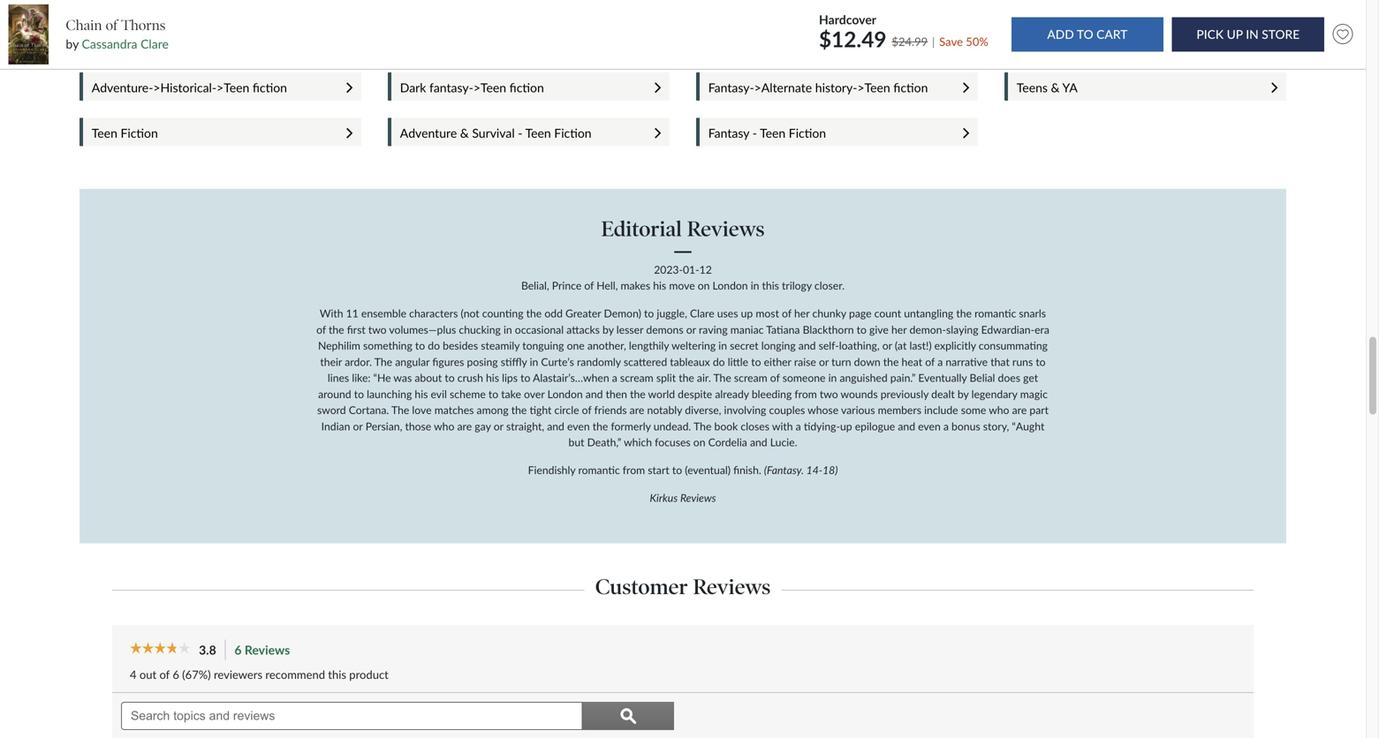 Task type: locate. For each thing, give the bounding box(es) containing it.
in down tonguing
[[530, 356, 538, 368]]

then
[[606, 388, 627, 401]]

that
[[991, 356, 1010, 368]]

fiction up 'teen fiction' link
[[253, 80, 287, 95]]

fiction down $24.99
[[894, 80, 928, 95]]

ensemble
[[361, 307, 406, 320]]

attacks
[[567, 323, 600, 336]]

around
[[318, 388, 351, 401]]

like:
[[352, 372, 371, 384]]

(eventual)
[[685, 464, 731, 477]]

the down diverse,
[[694, 420, 712, 433]]

of
[[106, 17, 118, 34], [584, 279, 594, 292], [782, 307, 792, 320], [316, 323, 326, 336], [925, 356, 935, 368], [770, 372, 780, 384], [582, 404, 592, 417], [159, 668, 170, 682]]

1 horizontal spatial teen
[[525, 125, 551, 141]]

of up cassandra
[[106, 17, 118, 34]]

the up death,"
[[593, 420, 608, 433]]

romantic up the 'edwardian-'
[[975, 307, 1016, 320]]

by up another, at the left top of the page
[[603, 323, 614, 336]]

1 even from the left
[[567, 420, 590, 433]]

1 horizontal spatial from
[[795, 388, 817, 401]]

closer.
[[815, 279, 845, 292]]

6 reviews link
[[234, 640, 300, 661]]

0 horizontal spatial this
[[328, 668, 346, 682]]

this inside 2023-01-12 belial, prince of hell, makes his move on london in this trilogy closer.
[[762, 279, 779, 292]]

1 - from the left
[[518, 125, 523, 141]]

& left ya
[[1051, 80, 1060, 95]]

0 vertical spatial london
[[713, 279, 748, 292]]

teen right fantasy
[[760, 125, 786, 141]]

counting
[[482, 307, 524, 320]]

in inside 2023-01-12 belial, prince of hell, makes his move on london in this trilogy closer.
[[751, 279, 759, 292]]

1 vertical spatial from
[[623, 464, 645, 477]]

do
[[428, 339, 440, 352], [713, 356, 725, 368]]

adventure
[[400, 125, 457, 141]]

2 teen from the left
[[525, 125, 551, 141]]

the
[[526, 307, 542, 320], [956, 307, 972, 320], [329, 323, 344, 336], [883, 356, 899, 368], [679, 372, 694, 384], [630, 388, 646, 401], [511, 404, 527, 417], [593, 420, 608, 433]]

0 vertical spatial by
[[66, 36, 79, 51]]

her up (at
[[892, 323, 907, 336]]

1 horizontal spatial who
[[989, 404, 1010, 417]]

london up uses
[[713, 279, 748, 292]]

are left the gay
[[457, 420, 472, 433]]

do down volumes—plus at left
[[428, 339, 440, 352]]

2 horizontal spatial fiction
[[894, 80, 928, 95]]

1 horizontal spatial london
[[713, 279, 748, 292]]

include
[[924, 404, 958, 417]]

weltering
[[672, 339, 716, 352]]

turn
[[832, 356, 851, 368]]

2 horizontal spatial his
[[653, 279, 666, 292]]

fiction
[[253, 80, 287, 95], [510, 80, 544, 95], [894, 80, 928, 95]]

1 horizontal spatial 6
[[234, 643, 242, 658]]

1 horizontal spatial even
[[918, 420, 941, 433]]

adventure-
[[92, 80, 153, 95]]

1 horizontal spatial fiction
[[510, 80, 544, 95]]

2 horizontal spatial >teen
[[858, 80, 890, 95]]

0 horizontal spatial fiction
[[121, 125, 158, 141]]

1 vertical spatial 6
[[173, 668, 179, 682]]

the up the nephilim
[[329, 323, 344, 336]]

tableaux
[[670, 356, 710, 368]]

raise
[[794, 356, 816, 368]]

one
[[567, 339, 585, 352]]

give
[[870, 323, 889, 336]]

to down volumes—plus at left
[[415, 339, 425, 352]]

kirkus
[[650, 492, 678, 504]]

of inside 2023-01-12 belial, prince of hell, makes his move on london in this trilogy closer.
[[584, 279, 594, 292]]

are
[[630, 404, 645, 417], [1012, 404, 1027, 417], [457, 420, 472, 433]]

romantic inside with 11 ensemble characters (not counting the odd greater demon) to juggle, clare uses up most of her chunky page count untangling the romantic snarls of the first two volumes—plus chucking in occasional attacks by lesser demons or raving maniac tatiana blackthorn to give her demon-slaying edwardian-era nephilim something to do besides steamily tonguing one another, lengthily weltering in secret longing and self-loathing, or (at last!) explicitly consummating their ardor. the angular figures posing stiffly in curte's randomly scattered tableaux do little to either raise or turn down the heat of a narrative that runs to lines like: "he was about to crush his lips to alastair's…when a scream split the air. the scream of someone in anguished pain." eventually belial does get around to launching his evil scheme to take over london and then the world despite already bleeding from two wounds previously dealt by legendary magic sword cortana. the love matches among the tight circle of friends are notably diverse, involving couples whose various members include some who are part indian or persian, those who are gay or straight, and even the formerly undead. the book closes with a tidying-up epilogue and even a bonus story, "aught but death," which focuses on cordelia and lucie.
[[975, 307, 1016, 320]]

runs
[[1013, 356, 1033, 368]]

1 horizontal spatial fiction
[[554, 125, 592, 141]]

1 horizontal spatial >teen
[[473, 80, 506, 95]]

lips
[[502, 372, 518, 384]]

& for ya
[[1051, 80, 1060, 95]]

1 fiction from the left
[[121, 125, 158, 141]]

1 horizontal spatial romantic
[[975, 307, 1016, 320]]

teen down adventure-
[[92, 125, 117, 141]]

0 horizontal spatial two
[[368, 323, 387, 336]]

fantasy->alternate history->teen fiction link
[[708, 80, 946, 95]]

>teen down $12.49 $24.99
[[858, 80, 890, 95]]

up up maniac
[[741, 307, 753, 320]]

4 out of 6 (67%) reviewers recommend this product
[[130, 668, 389, 682]]

>teen for >historical-
[[217, 80, 249, 95]]

>teen
[[217, 80, 249, 95], [473, 80, 506, 95], [858, 80, 890, 95]]

0 vertical spatial up
[[741, 307, 753, 320]]

scream down scattered
[[620, 372, 654, 384]]

0 horizontal spatial fiction
[[253, 80, 287, 95]]

and left then
[[586, 388, 603, 401]]

clare
[[141, 36, 169, 51], [690, 307, 715, 320]]

of right out
[[159, 668, 170, 682]]

from left start
[[623, 464, 645, 477]]

up down "various"
[[840, 420, 852, 433]]

1 horizontal spatial clare
[[690, 307, 715, 320]]

even up but
[[567, 420, 590, 433]]

teen right survival
[[525, 125, 551, 141]]

fiction for adventure->historical->teen fiction
[[253, 80, 287, 95]]

2 horizontal spatial fiction
[[789, 125, 826, 141]]

gay
[[475, 420, 491, 433]]

Search topics and reviews text field
[[121, 702, 583, 731]]

0 vertical spatial clare
[[141, 36, 169, 51]]

their
[[320, 356, 342, 368]]

involving
[[724, 404, 766, 417]]

of up tatiana
[[782, 307, 792, 320]]

alastair's…when
[[533, 372, 609, 384]]

era
[[1035, 323, 1050, 336]]

by up some
[[958, 388, 969, 401]]

with
[[772, 420, 793, 433]]

in down raving
[[719, 339, 727, 352]]

fiction down dark fantasy->teen fiction link
[[554, 125, 592, 141]]

1 horizontal spatial -
[[753, 125, 757, 141]]

1 vertical spatial up
[[840, 420, 852, 433]]

0 vertical spatial two
[[368, 323, 387, 336]]

1 vertical spatial &
[[460, 125, 469, 141]]

0 horizontal spatial her
[[794, 307, 810, 320]]

2 vertical spatial by
[[958, 388, 969, 401]]

6 reviews
[[234, 643, 290, 658]]

some
[[961, 404, 986, 417]]

diverse,
[[685, 404, 721, 417]]

clare up raving
[[690, 307, 715, 320]]

who up story,
[[989, 404, 1010, 417]]

are up formerly
[[630, 404, 645, 417]]

1 vertical spatial london
[[548, 388, 583, 401]]

scream down little
[[734, 372, 768, 384]]

london up "circle" in the left of the page
[[548, 388, 583, 401]]

1 fiction from the left
[[253, 80, 287, 95]]

0 horizontal spatial his
[[415, 388, 428, 401]]

who down matches
[[434, 420, 455, 433]]

or down self-
[[819, 356, 829, 368]]

1 vertical spatial clare
[[690, 307, 715, 320]]

cortana.
[[349, 404, 389, 417]]

her up tatiana
[[794, 307, 810, 320]]

ϙ button
[[583, 702, 674, 731]]

adventure & survival - teen fiction
[[400, 125, 592, 141]]

1 vertical spatial who
[[434, 420, 455, 433]]

6
[[234, 643, 242, 658], [173, 668, 179, 682]]

loathing,
[[839, 339, 880, 352]]

fiction down fantasy->alternate history->teen fiction
[[789, 125, 826, 141]]

2 horizontal spatial are
[[1012, 404, 1027, 417]]

14-
[[806, 464, 823, 477]]

2 fiction from the left
[[510, 80, 544, 95]]

over
[[524, 388, 545, 401]]

eventually
[[919, 372, 967, 384]]

cassandra
[[82, 36, 137, 51]]

get
[[1023, 372, 1038, 384]]

0 vertical spatial her
[[794, 307, 810, 320]]

his down 2023-
[[653, 279, 666, 292]]

0 horizontal spatial clare
[[141, 36, 169, 51]]

0 horizontal spatial teen
[[92, 125, 117, 141]]

two
[[368, 323, 387, 336], [820, 388, 838, 401]]

0 vertical spatial from
[[795, 388, 817, 401]]

6 up reviewers
[[234, 643, 242, 658]]

on down 12 on the top right of the page
[[698, 279, 710, 292]]

heat
[[902, 356, 923, 368]]

1 vertical spatial on
[[693, 436, 706, 449]]

of left hell,
[[584, 279, 594, 292]]

1 teen from the left
[[92, 125, 117, 141]]

3 fiction from the left
[[894, 80, 928, 95]]

something
[[363, 339, 413, 352]]

occasional
[[515, 323, 564, 336]]

scheme
[[450, 388, 486, 401]]

1 horizontal spatial scream
[[734, 372, 768, 384]]

to up demons
[[644, 307, 654, 320]]

closes
[[741, 420, 770, 433]]

1 horizontal spatial this
[[762, 279, 779, 292]]

from down someone
[[795, 388, 817, 401]]

1 horizontal spatial do
[[713, 356, 725, 368]]

the right air.
[[714, 372, 731, 384]]

or up weltering
[[686, 323, 696, 336]]

>teen up survival
[[473, 80, 506, 95]]

reviews for 6 reviews
[[245, 643, 290, 658]]

2 horizontal spatial teen
[[760, 125, 786, 141]]

0 horizontal spatial by
[[66, 36, 79, 51]]

world
[[648, 388, 675, 401]]

0 horizontal spatial 6
[[173, 668, 179, 682]]

air.
[[697, 372, 711, 384]]

1 horizontal spatial are
[[630, 404, 645, 417]]

- right survival
[[518, 125, 523, 141]]

0 vertical spatial do
[[428, 339, 440, 352]]

makes
[[621, 279, 650, 292]]

& for survival
[[460, 125, 469, 141]]

0 vertical spatial on
[[698, 279, 710, 292]]

by inside chain of thorns by cassandra clare
[[66, 36, 79, 51]]

fiction up the adventure & survival - teen fiction link
[[510, 80, 544, 95]]

london inside with 11 ensemble characters (not counting the odd greater demon) to juggle, clare uses up most of her chunky page count untangling the romantic snarls of the first two volumes—plus chucking in occasional attacks by lesser demons or raving maniac tatiana blackthorn to give her demon-slaying edwardian-era nephilim something to do besides steamily tonguing one another, lengthily weltering in secret longing and self-loathing, or (at last!) explicitly consummating their ardor. the angular figures posing stiffly in curte's randomly scattered tableaux do little to either raise or turn down the heat of a narrative that runs to lines like: "he was about to crush his lips to alastair's…when a scream split the air. the scream of someone in anguished pain." eventually belial does get around to launching his evil scheme to take over london and then the world despite already bleeding from two wounds previously dealt by legendary magic sword cortana. the love matches among the tight circle of friends are notably diverse, involving couples whose various members include some who are part indian or persian, those who are gay or straight, and even the formerly undead. the book closes with a tidying-up epilogue and even a bonus story, "aught but death," which focuses on cordelia and lucie.
[[548, 388, 583, 401]]

tonguing
[[522, 339, 564, 352]]

0 horizontal spatial -
[[518, 125, 523, 141]]

2 even from the left
[[918, 420, 941, 433]]

Search topics and reviews search region search field
[[112, 694, 683, 739]]

tight
[[530, 404, 552, 417]]

1 vertical spatial this
[[328, 668, 346, 682]]

on inside with 11 ensemble characters (not counting the odd greater demon) to juggle, clare uses up most of her chunky page count untangling the romantic snarls of the first two volumes—plus chucking in occasional attacks by lesser demons or raving maniac tatiana blackthorn to give her demon-slaying edwardian-era nephilim something to do besides steamily tonguing one another, lengthily weltering in secret longing and self-loathing, or (at last!) explicitly consummating their ardor. the angular figures posing stiffly in curte's randomly scattered tableaux do little to either raise or turn down the heat of a narrative that runs to lines like: "he was about to crush his lips to alastair's…when a scream split the air. the scream of someone in anguished pain." eventually belial does get around to launching his evil scheme to take over london and then the world despite already bleeding from two wounds previously dealt by legendary magic sword cortana. the love matches among the tight circle of friends are notably diverse, involving couples whose various members include some who are part indian or persian, those who are gay or straight, and even the formerly undead. the book closes with a tidying-up epilogue and even a bonus story, "aught but death," which focuses on cordelia and lucie.
[[693, 436, 706, 449]]

narrative
[[946, 356, 988, 368]]

0 horizontal spatial up
[[741, 307, 753, 320]]

1 horizontal spatial by
[[603, 323, 614, 336]]

0 horizontal spatial do
[[428, 339, 440, 352]]

explicitly
[[935, 339, 976, 352]]

do left little
[[713, 356, 725, 368]]

>teen up 'teen fiction' link
[[217, 80, 249, 95]]

dealt
[[932, 388, 955, 401]]

6 left (67%) on the left of page
[[173, 668, 179, 682]]

☆☆☆☆☆
[[130, 642, 190, 655], [130, 642, 190, 655]]

despite
[[678, 388, 712, 401]]

& left survival
[[460, 125, 469, 141]]

on right focuses
[[693, 436, 706, 449]]

this left trilogy
[[762, 279, 779, 292]]

2 vertical spatial his
[[415, 388, 428, 401]]

his left lips on the left of the page
[[486, 372, 499, 384]]

1 horizontal spatial his
[[486, 372, 499, 384]]

fiendishly
[[528, 464, 576, 477]]

the
[[374, 356, 392, 368], [714, 372, 731, 384], [391, 404, 409, 417], [694, 420, 712, 433]]

1 horizontal spatial two
[[820, 388, 838, 401]]

romantic down death,"
[[578, 464, 620, 477]]

to right runs
[[1036, 356, 1046, 368]]

clare inside chain of thorns by cassandra clare
[[141, 36, 169, 51]]

fiction for dark fantasy->teen fiction
[[510, 80, 544, 95]]

the up straight,
[[511, 404, 527, 417]]

2 >teen from the left
[[473, 80, 506, 95]]

1 vertical spatial romantic
[[578, 464, 620, 477]]

"he
[[373, 372, 391, 384]]

2 - from the left
[[753, 125, 757, 141]]

0 vertical spatial who
[[989, 404, 1010, 417]]

his inside 2023-01-12 belial, prince of hell, makes his move on london in this trilogy closer.
[[653, 279, 666, 292]]

0 horizontal spatial london
[[548, 388, 583, 401]]

his
[[653, 279, 666, 292], [486, 372, 499, 384], [415, 388, 428, 401]]

0 vertical spatial his
[[653, 279, 666, 292]]

and down members
[[898, 420, 915, 433]]

this left 'product'
[[328, 668, 346, 682]]

None submit
[[1012, 17, 1164, 52], [1172, 17, 1325, 52], [1012, 17, 1164, 52], [1172, 17, 1325, 52]]

even down 'include'
[[918, 420, 941, 433]]

by down 'chain'
[[66, 36, 79, 51]]

the down launching
[[391, 404, 409, 417]]

someone
[[783, 372, 826, 384]]

0 horizontal spatial &
[[460, 125, 469, 141]]

two down ensemble
[[368, 323, 387, 336]]

1 horizontal spatial up
[[840, 420, 852, 433]]

in up most in the right top of the page
[[751, 279, 759, 292]]

the up slaying on the top right
[[956, 307, 972, 320]]

0 horizontal spatial even
[[567, 420, 590, 433]]

formerly
[[611, 420, 651, 433]]

0 horizontal spatial >teen
[[217, 80, 249, 95]]

>historical-
[[153, 80, 217, 95]]

0 horizontal spatial scream
[[620, 372, 654, 384]]

who
[[989, 404, 1010, 417], [434, 420, 455, 433]]

1 horizontal spatial &
[[1051, 80, 1060, 95]]

london inside 2023-01-12 belial, prince of hell, makes his move on london in this trilogy closer.
[[713, 279, 748, 292]]

0 vertical spatial romantic
[[975, 307, 1016, 320]]

two up whose
[[820, 388, 838, 401]]

reviews for customer reviews
[[693, 574, 771, 601]]

or left (at
[[883, 339, 892, 352]]

angular
[[395, 356, 430, 368]]

1 horizontal spatial her
[[892, 323, 907, 336]]

2 scream from the left
[[734, 372, 768, 384]]

fiction down adventure-
[[121, 125, 158, 141]]

his up love
[[415, 388, 428, 401]]

&
[[1051, 80, 1060, 95], [460, 125, 469, 141]]

0 vertical spatial &
[[1051, 80, 1060, 95]]

3 teen from the left
[[760, 125, 786, 141]]

down
[[854, 356, 881, 368]]

1 vertical spatial do
[[713, 356, 725, 368]]

0 vertical spatial this
[[762, 279, 779, 292]]

and
[[799, 339, 816, 352], [586, 388, 603, 401], [547, 420, 565, 433], [898, 420, 915, 433], [750, 436, 768, 449]]

are up "aught
[[1012, 404, 1027, 417]]

product
[[349, 668, 389, 682]]

was
[[394, 372, 412, 384]]

1 >teen from the left
[[217, 80, 249, 95]]

to down figures
[[445, 372, 455, 384]]

clare down thorns
[[141, 36, 169, 51]]

0 horizontal spatial romantic
[[578, 464, 620, 477]]

and down closes at the bottom of page
[[750, 436, 768, 449]]



Task type: describe. For each thing, give the bounding box(es) containing it.
and down "circle" in the left of the page
[[547, 420, 565, 433]]

a right with
[[796, 420, 801, 433]]

11
[[346, 307, 359, 320]]

4
[[130, 668, 137, 682]]

in down 'counting'
[[504, 323, 512, 336]]

(not
[[461, 307, 480, 320]]

the down tableaux
[[679, 372, 694, 384]]

steamily
[[481, 339, 520, 352]]

cassandra clare link
[[82, 36, 169, 51]]

but
[[569, 436, 585, 449]]

clare inside with 11 ensemble characters (not counting the odd greater demon) to juggle, clare uses up most of her chunky page count untangling the romantic snarls of the first two volumes—plus chucking in occasional attacks by lesser demons or raving maniac tatiana blackthorn to give her demon-slaying edwardian-era nephilim something to do besides steamily tonguing one another, lengthily weltering in secret longing and self-loathing, or (at last!) explicitly consummating their ardor. the angular figures posing stiffly in curte's randomly scattered tableaux do little to either raise or turn down the heat of a narrative that runs to lines like: "he was about to crush his lips to alastair's…when a scream split the air. the scream of someone in anguished pain." eventually belial does get around to launching his evil scheme to take over london and then the world despite already bleeding from two wounds previously dealt by legendary magic sword cortana. the love matches among the tight circle of friends are notably diverse, involving couples whose various members include some who are part indian or persian, those who are gay or straight, and even the formerly undead. the book closes with a tidying-up epilogue and even a bonus story, "aught but death," which focuses on cordelia and lucie.
[[690, 307, 715, 320]]

1 vertical spatial her
[[892, 323, 907, 336]]

crush
[[458, 372, 483, 384]]

snarls
[[1019, 307, 1046, 320]]

1 vertical spatial two
[[820, 388, 838, 401]]

greater
[[566, 307, 601, 320]]

to down like:
[[354, 388, 364, 401]]

odd
[[545, 307, 563, 320]]

of down either
[[770, 372, 780, 384]]

fantasy->alternate history->teen fiction
[[708, 80, 928, 95]]

the right then
[[630, 388, 646, 401]]

split
[[656, 372, 676, 384]]

adventure->historical->teen fiction link
[[92, 80, 329, 95]]

friends
[[594, 404, 627, 417]]

a up then
[[612, 372, 618, 384]]

dark fantasy->teen fiction link
[[400, 80, 638, 95]]

pain."
[[891, 372, 916, 384]]

0 vertical spatial 6
[[234, 643, 242, 658]]

teens & ya link
[[1017, 80, 1255, 95]]

chunky
[[813, 307, 846, 320]]

3 fiction from the left
[[789, 125, 826, 141]]

love
[[412, 404, 432, 417]]

2023-
[[654, 263, 683, 276]]

self-
[[819, 339, 839, 352]]

of down the with
[[316, 323, 326, 336]]

demon-
[[910, 323, 946, 336]]

reviews for kirkus reviews
[[680, 492, 716, 504]]

chain of thorns image
[[9, 4, 49, 65]]

the down (at
[[883, 356, 899, 368]]

adventure & survival - teen fiction link
[[400, 125, 638, 141]]

(at
[[895, 339, 907, 352]]

1 vertical spatial by
[[603, 323, 614, 336]]

ϙ
[[620, 708, 637, 725]]

evil
[[431, 388, 447, 401]]

0 horizontal spatial are
[[457, 420, 472, 433]]

fantasy - teen fiction link
[[708, 125, 946, 141]]

in down turn
[[829, 372, 837, 384]]

or down 'cortana.'
[[353, 420, 363, 433]]

2 horizontal spatial by
[[958, 388, 969, 401]]

bleeding
[[752, 388, 792, 401]]

to right lips on the left of the page
[[521, 372, 531, 384]]

wounds
[[841, 388, 878, 401]]

the up "he
[[374, 356, 392, 368]]

take
[[501, 388, 521, 401]]

from inside with 11 ensemble characters (not counting the odd greater demon) to juggle, clare uses up most of her chunky page count untangling the romantic snarls of the first two volumes—plus chucking in occasional attacks by lesser demons or raving maniac tatiana blackthorn to give her demon-slaying edwardian-era nephilim something to do besides steamily tonguing one another, lengthily weltering in secret longing and self-loathing, or (at last!) explicitly consummating their ardor. the angular figures posing stiffly in curte's randomly scattered tableaux do little to either raise or turn down the heat of a narrative that runs to lines like: "he was about to crush his lips to alastair's…when a scream split the air. the scream of someone in anguished pain." eventually belial does get around to launching his evil scheme to take over london and then the world despite already bleeding from two wounds previously dealt by legendary magic sword cortana. the love matches among the tight circle of friends are notably diverse, involving couples whose various members include some who are part indian or persian, those who are gay or straight, and even the formerly undead. the book closes with a tidying-up epilogue and even a bonus story, "aught but death," which focuses on cordelia and lucie.
[[795, 388, 817, 401]]

start
[[648, 464, 670, 477]]

volumes—plus
[[389, 323, 456, 336]]

reviews for editorial reviews
[[687, 216, 765, 242]]

to up among
[[489, 388, 499, 401]]

(fantasy.
[[764, 464, 804, 477]]

of right heat
[[925, 356, 935, 368]]

fiendishly romantic from start to (eventual) finish. (fantasy. 14-18)
[[528, 464, 838, 477]]

the up occasional
[[526, 307, 542, 320]]

lines
[[328, 372, 349, 384]]

scattered
[[624, 356, 667, 368]]

of right "circle" in the left of the page
[[582, 404, 592, 417]]

juggle,
[[657, 307, 687, 320]]

0 horizontal spatial from
[[623, 464, 645, 477]]

slaying
[[946, 323, 979, 336]]

reviewers
[[214, 668, 263, 682]]

1 scream from the left
[[620, 372, 654, 384]]

fantasy-
[[429, 80, 473, 95]]

on inside 2023-01-12 belial, prince of hell, makes his move on london in this trilogy closer.
[[698, 279, 710, 292]]

matches
[[434, 404, 474, 417]]

about
[[415, 372, 442, 384]]

"aught
[[1012, 420, 1045, 433]]

couples
[[769, 404, 805, 417]]

recommend
[[265, 668, 325, 682]]

consummating
[[979, 339, 1048, 352]]

1 vertical spatial his
[[486, 372, 499, 384]]

trilogy
[[782, 279, 812, 292]]

sword
[[317, 404, 346, 417]]

most
[[756, 307, 779, 320]]

2 fiction from the left
[[554, 125, 592, 141]]

notably
[[647, 404, 682, 417]]

death,"
[[587, 436, 621, 449]]

add to wishlist image
[[1329, 20, 1358, 49]]

either
[[764, 356, 792, 368]]

to down page
[[857, 323, 867, 336]]

straight,
[[506, 420, 544, 433]]

undead.
[[654, 420, 691, 433]]

of inside chain of thorns by cassandra clare
[[106, 17, 118, 34]]

besides
[[443, 339, 478, 352]]

fantasy - teen fiction
[[708, 125, 826, 141]]

to right start
[[672, 464, 682, 477]]

ya
[[1063, 80, 1078, 95]]

part
[[1030, 404, 1049, 417]]

or right the gay
[[494, 420, 504, 433]]

last!)
[[910, 339, 932, 352]]

lucie.
[[770, 436, 798, 449]]

with
[[320, 307, 343, 320]]

previously
[[881, 388, 929, 401]]

0 horizontal spatial who
[[434, 420, 455, 433]]

move
[[669, 279, 695, 292]]

2023-01-12 belial, prince of hell, makes his move on london in this trilogy closer.
[[521, 263, 845, 292]]

another,
[[587, 339, 626, 352]]

customer reviews
[[595, 574, 771, 601]]

>teen for fantasy-
[[473, 80, 506, 95]]

tidying-
[[804, 420, 840, 433]]

teen fiction
[[92, 125, 158, 141]]

a up eventually
[[938, 356, 943, 368]]

01-
[[683, 263, 700, 276]]

to right little
[[751, 356, 761, 368]]

page
[[849, 307, 872, 320]]

persian,
[[366, 420, 402, 433]]

and up raise
[[799, 339, 816, 352]]

a down 'include'
[[944, 420, 949, 433]]

figures
[[432, 356, 464, 368]]

stiffly
[[501, 356, 527, 368]]

teen fiction link
[[92, 125, 329, 141]]

anguished
[[840, 372, 888, 384]]

3 >teen from the left
[[858, 80, 890, 95]]



Task type: vqa. For each thing, say whether or not it's contained in the screenshot.
Logo
no



